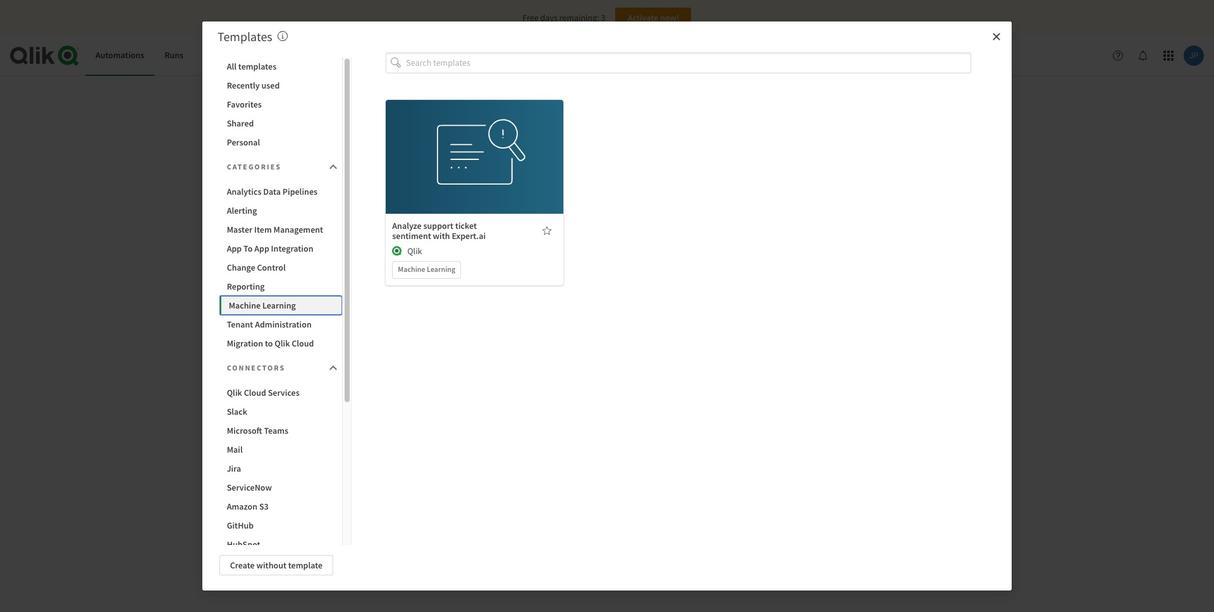Task type: locate. For each thing, give the bounding box(es) containing it.
0 horizontal spatial template
[[288, 560, 323, 571]]

0 horizontal spatial cloud
[[244, 387, 266, 398]]

amazon s3 button
[[219, 497, 342, 516]]

use template
[[450, 137, 500, 148]]

1 horizontal spatial machine
[[398, 264, 425, 274]]

0 horizontal spatial machine learning
[[229, 300, 296, 311]]

machine learning down qlik icon
[[398, 264, 456, 274]]

qlik down sentiment
[[407, 245, 422, 257]]

1 vertical spatial machine learning
[[229, 300, 296, 311]]

0 vertical spatial template
[[466, 137, 500, 148]]

machine down qlik icon
[[398, 264, 425, 274]]

reporting
[[227, 281, 265, 292]]

machine learning inside button
[[229, 300, 296, 311]]

0 horizontal spatial app
[[227, 243, 242, 254]]

0 vertical spatial cloud
[[292, 338, 314, 349]]

connectors button
[[219, 355, 342, 381]]

favorites button
[[219, 95, 342, 114]]

tab list containing automations
[[85, 35, 309, 76]]

all templates button
[[219, 57, 342, 76]]

change
[[227, 262, 255, 273]]

use template button
[[435, 133, 514, 153]]

microsoft teams
[[227, 425, 288, 436]]

cloud
[[292, 338, 314, 349], [244, 387, 266, 398]]

create without template
[[230, 560, 323, 571]]

machine learning
[[398, 264, 456, 274], [229, 300, 296, 311]]

details
[[462, 165, 488, 176]]

qlik right to
[[275, 338, 290, 349]]

microsoft
[[227, 425, 262, 436]]

master
[[227, 224, 252, 235]]

0 horizontal spatial learning
[[262, 300, 296, 311]]

2 vertical spatial qlik
[[227, 387, 242, 398]]

tenant administration
[[227, 319, 312, 330]]

administration
[[255, 319, 312, 330]]

cloud down connectors
[[244, 387, 266, 398]]

automations
[[95, 49, 144, 61]]

0 horizontal spatial machine
[[229, 300, 261, 311]]

learning down the "with"
[[427, 264, 456, 274]]

integration
[[271, 243, 313, 254]]

1 horizontal spatial cloud
[[292, 338, 314, 349]]

0 vertical spatial machine
[[398, 264, 425, 274]]

activate now!
[[628, 12, 679, 23]]

teams
[[264, 425, 288, 436]]

learning up tenant administration button
[[262, 300, 296, 311]]

without
[[256, 560, 286, 571]]

machine down 'reporting'
[[229, 300, 261, 311]]

runs
[[165, 49, 183, 61]]

microsoft teams button
[[219, 421, 342, 440]]

machine learning button
[[219, 296, 342, 315]]

qlik
[[407, 245, 422, 257], [275, 338, 290, 349], [227, 387, 242, 398]]

personal button
[[219, 133, 342, 152]]

0 horizontal spatial qlik
[[227, 387, 242, 398]]

2 horizontal spatial qlik
[[407, 245, 422, 257]]

1 vertical spatial cloud
[[244, 387, 266, 398]]

1 horizontal spatial qlik
[[275, 338, 290, 349]]

all templates
[[227, 61, 277, 72]]

used
[[262, 80, 280, 91]]

template right use
[[466, 137, 500, 148]]

app left to
[[227, 243, 242, 254]]

control
[[257, 262, 286, 273]]

sentiment
[[392, 230, 431, 241]]

machine inside button
[[229, 300, 261, 311]]

alerting button
[[219, 201, 342, 220]]

analyze
[[392, 220, 422, 231]]

qlik up slack
[[227, 387, 242, 398]]

template down hubspot button
[[288, 560, 323, 571]]

ticket
[[455, 220, 477, 231]]

app
[[227, 243, 242, 254], [254, 243, 269, 254]]

create
[[230, 560, 255, 571]]

use
[[450, 137, 464, 148]]

hubspot button
[[219, 535, 342, 554]]

qlik inside button
[[227, 387, 242, 398]]

machine learning up tenant administration
[[229, 300, 296, 311]]

qlik cloud services button
[[219, 383, 342, 402]]

services
[[268, 387, 300, 398]]

1 vertical spatial qlik
[[275, 338, 290, 349]]

1 vertical spatial learning
[[262, 300, 296, 311]]

cloud inside 'migration to qlik cloud' button
[[292, 338, 314, 349]]

template inside button
[[288, 560, 323, 571]]

activate
[[628, 12, 658, 23]]

1 horizontal spatial template
[[466, 137, 500, 148]]

tab list
[[85, 35, 309, 76]]

to
[[265, 338, 273, 349]]

create without template button
[[219, 555, 333, 576]]

0 vertical spatial qlik
[[407, 245, 422, 257]]

0 vertical spatial learning
[[427, 264, 456, 274]]

learning
[[427, 264, 456, 274], [262, 300, 296, 311]]

1 horizontal spatial app
[[254, 243, 269, 254]]

to
[[244, 243, 253, 254]]

app right to
[[254, 243, 269, 254]]

0 vertical spatial machine learning
[[398, 264, 456, 274]]

qlik inside button
[[275, 338, 290, 349]]

management
[[274, 224, 323, 235]]

1 vertical spatial template
[[288, 560, 323, 571]]

1 vertical spatial machine
[[229, 300, 261, 311]]

qlik for qlik cloud services
[[227, 387, 242, 398]]

automations button
[[85, 35, 154, 76]]

machine
[[398, 264, 425, 274], [229, 300, 261, 311]]

cloud down administration
[[292, 338, 314, 349]]

runs button
[[154, 35, 194, 76]]

1 horizontal spatial machine learning
[[398, 264, 456, 274]]

analytics data pipelines button
[[219, 182, 342, 201]]

mail button
[[219, 440, 342, 459]]

data
[[263, 186, 281, 197]]

free days remaining: 3
[[523, 12, 606, 23]]

template
[[466, 137, 500, 148], [288, 560, 323, 571]]

connections
[[252, 49, 299, 61]]



Task type: describe. For each thing, give the bounding box(es) containing it.
categories button
[[219, 154, 342, 180]]

add to favorites image
[[542, 226, 552, 236]]

mail
[[227, 444, 243, 455]]

servicenow button
[[219, 478, 342, 497]]

connections button
[[242, 35, 309, 76]]

remaining:
[[559, 12, 599, 23]]

github button
[[219, 516, 342, 535]]

with
[[433, 230, 450, 241]]

github
[[227, 520, 254, 531]]

qlik for qlik
[[407, 245, 422, 257]]

app to app integration button
[[219, 239, 342, 258]]

item
[[254, 224, 272, 235]]

learning inside machine learning button
[[262, 300, 296, 311]]

activate now! link
[[616, 8, 692, 28]]

tenant administration button
[[219, 315, 342, 334]]

app to app integration
[[227, 243, 313, 254]]

templates are pre-built automations that help you automate common business workflows. get started by selecting one of the pre-built templates or choose the blank canvas to build an automation from scratch. tooltip
[[277, 28, 288, 44]]

master item management button
[[219, 220, 342, 239]]

categories
[[227, 162, 281, 171]]

details button
[[435, 160, 514, 181]]

migration to qlik cloud button
[[219, 334, 342, 353]]

1 horizontal spatial learning
[[427, 264, 456, 274]]

2 app from the left
[[254, 243, 269, 254]]

expert.ai
[[452, 230, 486, 241]]

amazon s3
[[227, 501, 269, 512]]

personal
[[227, 137, 260, 148]]

cloud inside qlik cloud services button
[[244, 387, 266, 398]]

analytics
[[227, 186, 262, 197]]

slack
[[227, 406, 247, 417]]

recently used
[[227, 80, 280, 91]]

templates are pre-built automations that help you automate common business workflows. get started by selecting one of the pre-built templates or choose the blank canvas to build an automation from scratch. image
[[277, 31, 288, 41]]

migration
[[227, 338, 263, 349]]

reporting button
[[219, 277, 342, 296]]

migration to qlik cloud
[[227, 338, 314, 349]]

qlik cloud services
[[227, 387, 300, 398]]

master item management
[[227, 224, 323, 235]]

free
[[523, 12, 539, 23]]

3
[[601, 12, 606, 23]]

change control button
[[219, 258, 342, 277]]

all
[[227, 61, 237, 72]]

1 app from the left
[[227, 243, 242, 254]]

servicenow
[[227, 482, 272, 493]]

pipelines
[[283, 186, 318, 197]]

shared
[[227, 118, 254, 129]]

templates
[[218, 28, 272, 44]]

templates
[[238, 61, 277, 72]]

slack button
[[219, 402, 342, 421]]

favorites
[[227, 99, 262, 110]]

jira button
[[219, 459, 342, 478]]

now!
[[660, 12, 679, 23]]

shared button
[[219, 114, 342, 133]]

days
[[540, 12, 558, 23]]

template inside "button"
[[466, 137, 500, 148]]

jira
[[227, 463, 241, 474]]

amazon
[[227, 501, 257, 512]]

connectors
[[227, 363, 285, 373]]

change control
[[227, 262, 286, 273]]

analytics data pipelines
[[227, 186, 318, 197]]

recently used button
[[219, 76, 342, 95]]

alerting
[[227, 205, 257, 216]]

Search templates text field
[[406, 52, 972, 73]]

tenant
[[227, 319, 253, 330]]

qlik image
[[392, 246, 402, 256]]

recently
[[227, 80, 260, 91]]

metrics button
[[194, 35, 242, 76]]

metrics
[[204, 49, 231, 61]]

close image
[[992, 32, 1002, 42]]

support
[[423, 220, 454, 231]]

s3
[[259, 501, 269, 512]]

hubspot
[[227, 539, 260, 550]]

analyze support ticket sentiment with expert.ai
[[392, 220, 486, 241]]



Task type: vqa. For each thing, say whether or not it's contained in the screenshot.
the "header"
no



